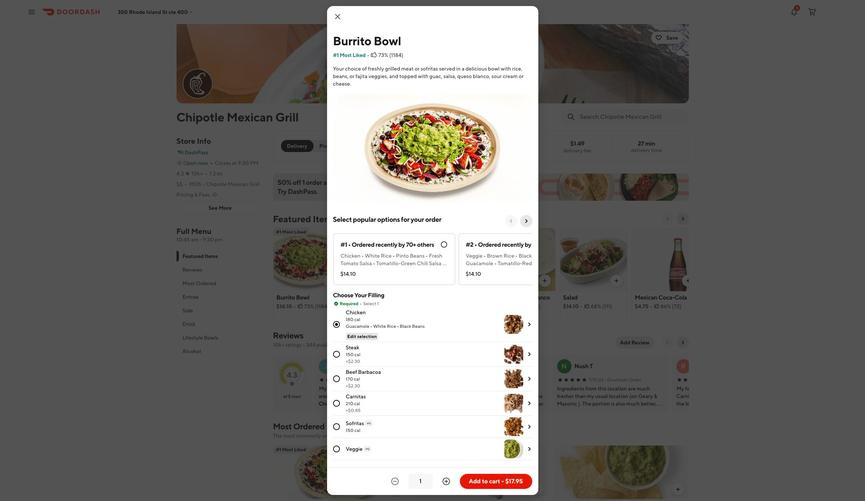 Task type: describe. For each thing, give the bounding box(es) containing it.
previous image for the bottom next image
[[665, 340, 671, 346]]

previous image for the top next image
[[508, 218, 514, 224]]

veggie image
[[505, 440, 523, 459]]

decrease quantity by 1 image
[[391, 477, 400, 486]]

chips & queso blanco image
[[489, 228, 556, 291]]

0 vertical spatial next image
[[523, 218, 529, 224]]

0 items, open order cart image
[[808, 7, 817, 16]]

0 vertical spatial burrito bowl image
[[274, 228, 340, 291]]

2 horizontal spatial add item to cart image
[[676, 487, 682, 493]]

close burrito bowl image
[[333, 12, 342, 21]]

0 vertical spatial burrito image
[[345, 228, 412, 291]]

0 horizontal spatial chips & guacamole image
[[417, 228, 484, 291]]

add item to cart image for topmost burrito bowl image
[[327, 278, 333, 284]]

previous button of carousel image
[[665, 216, 671, 222]]

1 vertical spatial next image
[[680, 340, 686, 346]]

1 horizontal spatial add item to cart image
[[614, 278, 620, 284]]



Task type: locate. For each thing, give the bounding box(es) containing it.
burrito image
[[345, 228, 412, 291], [414, 446, 548, 499]]

open menu image
[[27, 7, 36, 16]]

previous image
[[508, 218, 514, 224], [665, 340, 671, 346]]

0 vertical spatial previous image
[[508, 218, 514, 224]]

1 vertical spatial previous image
[[665, 340, 671, 346]]

notification bell image
[[790, 7, 799, 16]]

2 add item to cart image from the left
[[542, 278, 548, 284]]

1 vertical spatial chips & guacamole image
[[555, 446, 689, 499]]

0 horizontal spatial burrito image
[[345, 228, 412, 291]]

0 horizontal spatial next image
[[523, 218, 529, 224]]

next button of carousel image
[[680, 216, 686, 222]]

increase quantity by 1 image
[[442, 477, 451, 486]]

dialog
[[327, 6, 581, 501]]

None radio
[[281, 140, 314, 152], [333, 400, 340, 407], [333, 446, 340, 453], [281, 140, 314, 152], [333, 400, 340, 407], [333, 446, 340, 453]]

heading
[[273, 213, 336, 225]]

add item to cart image for mexican coca-cola image
[[685, 278, 691, 284]]

group
[[333, 291, 532, 461]]

1 horizontal spatial previous image
[[665, 340, 671, 346]]

Current quantity is 1 number field
[[413, 478, 428, 486]]

1 add item to cart image from the left
[[327, 278, 333, 284]]

chicken image
[[505, 315, 523, 334]]

1 horizontal spatial next image
[[680, 340, 686, 346]]

chips & guacamole image
[[417, 228, 484, 291], [555, 446, 689, 499]]

0 horizontal spatial add item to cart image
[[327, 278, 333, 284]]

0 vertical spatial chips & guacamole image
[[417, 228, 484, 291]]

salad image
[[560, 228, 627, 291]]

None radio
[[309, 140, 343, 152], [333, 321, 340, 328], [333, 351, 340, 358], [333, 376, 340, 382], [333, 424, 340, 430], [309, 140, 343, 152], [333, 321, 340, 328], [333, 351, 340, 358], [333, 376, 340, 382], [333, 424, 340, 430]]

3 add item to cart image from the left
[[685, 278, 691, 284]]

add item to cart image for the chips & queso blanco image
[[542, 278, 548, 284]]

1 horizontal spatial chips & guacamole image
[[555, 446, 689, 499]]

mexican coca-cola image
[[632, 228, 699, 291]]

add item to cart image
[[614, 278, 620, 284], [535, 487, 541, 493], [676, 487, 682, 493]]

order methods option group
[[281, 140, 343, 152]]

burrito bowl image
[[274, 228, 340, 291], [273, 446, 408, 499]]

next image
[[523, 218, 529, 224], [680, 340, 686, 346]]

1 vertical spatial burrito image
[[414, 446, 548, 499]]

add item to cart image
[[327, 278, 333, 284], [542, 278, 548, 284], [685, 278, 691, 284]]

steak image
[[505, 345, 523, 364]]

chipotle mexican grill image
[[176, 24, 689, 103], [183, 69, 212, 98]]

0 horizontal spatial add item to cart image
[[535, 487, 541, 493]]

beef barbacoa image
[[505, 370, 523, 388]]

0 horizontal spatial previous image
[[508, 218, 514, 224]]

carnitas image
[[505, 394, 523, 413]]

1 horizontal spatial burrito image
[[414, 446, 548, 499]]

2 horizontal spatial add item to cart image
[[685, 278, 691, 284]]

sofritas image
[[505, 418, 523, 436]]

1 horizontal spatial add item to cart image
[[542, 278, 548, 284]]

1 vertical spatial burrito bowl image
[[273, 446, 408, 499]]

Item Search search field
[[580, 113, 683, 121]]



Task type: vqa. For each thing, say whether or not it's contained in the screenshot.
by
no



